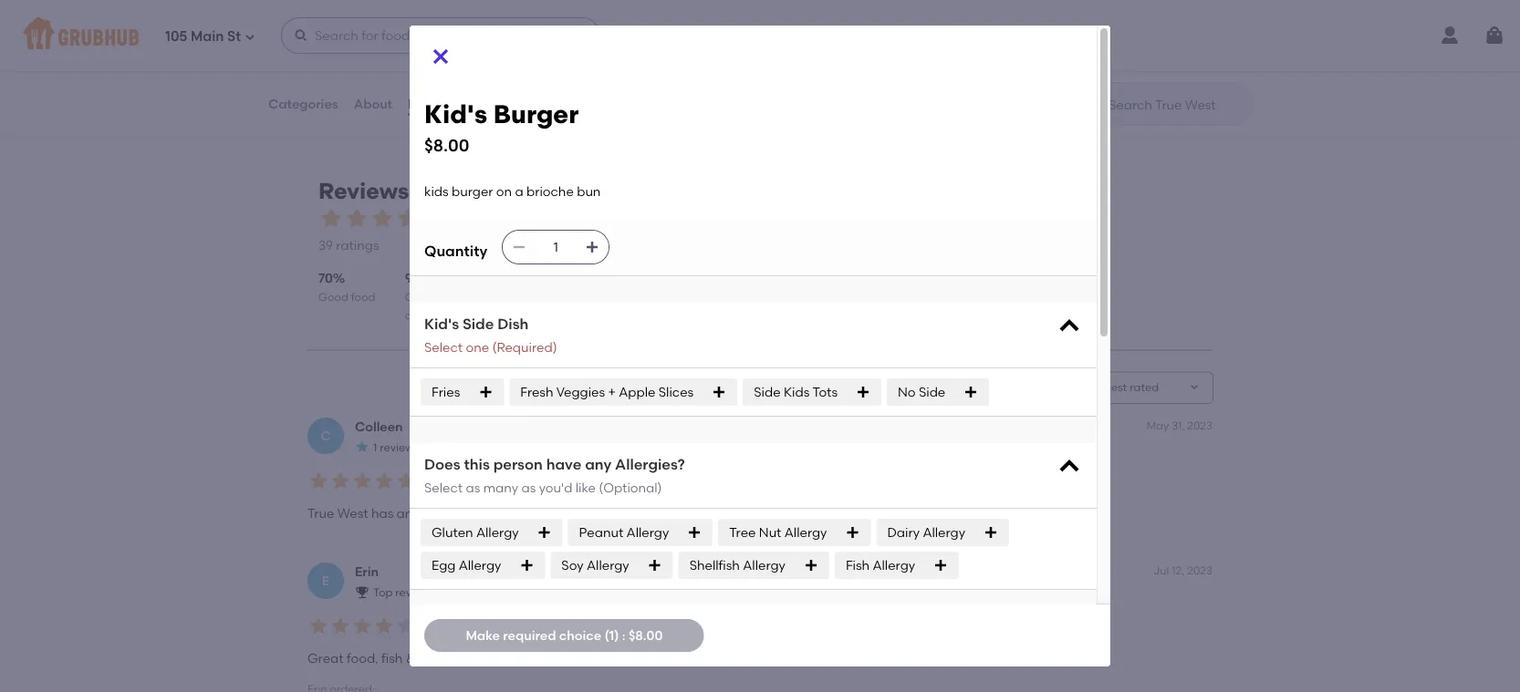 Task type: vqa. For each thing, say whether or not it's contained in the screenshot.


Task type: describe. For each thing, give the bounding box(es) containing it.
delicious
[[669, 506, 724, 522]]

ordering
[[924, 506, 977, 522]]

svg image for fish allergy
[[934, 558, 948, 573]]

egg allergy
[[432, 558, 501, 573]]

amazing
[[416, 506, 470, 522]]

allergy for gluten allergy
[[476, 525, 519, 540]]

kid's burger $8.00
[[424, 99, 579, 155]]

svg image for no side
[[964, 385, 979, 400]]

make
[[466, 628, 500, 644]]

70 good food
[[319, 271, 375, 304]]

selection!
[[545, 506, 604, 522]]

side kids tots
[[754, 385, 838, 400]]

allergies?
[[615, 456, 685, 474]]

svg image for gluten allergy
[[537, 526, 552, 540]]

stow gulf link
[[946, 15, 1227, 35]]

quantity
[[424, 242, 488, 260]]

any
[[585, 456, 612, 474]]

burger
[[494, 99, 579, 130]]

stow
[[946, 16, 982, 34]]

0 horizontal spatial &
[[406, 652, 415, 667]]

side for no
[[919, 385, 946, 400]]

jul
[[1154, 565, 1170, 578]]

free
[[518, 506, 542, 522]]

great food, fish & fries were soggy so we had to reheat
[[308, 652, 643, 667]]

1 vertical spatial west
[[504, 178, 559, 205]]

gluten-
[[473, 506, 518, 522]]

and
[[727, 506, 752, 522]]

nut
[[759, 525, 782, 540]]

kitchen
[[513, 16, 569, 34]]

on
[[496, 184, 512, 199]]

allergy for peanut allergy
[[627, 525, 669, 540]]

allergy down packaged
[[785, 525, 827, 540]]

gluten
[[432, 525, 473, 540]]

select inside does this person have any allergies? select as many as you'd like (optional)
[[424, 480, 463, 496]]

:
[[622, 628, 626, 644]]

was
[[642, 506, 666, 522]]

105
[[165, 28, 187, 45]]

brioche
[[527, 184, 574, 199]]

1 as from the left
[[466, 480, 480, 496]]

shellfish
[[690, 558, 740, 573]]

top
[[373, 587, 393, 600]]

+
[[608, 385, 616, 400]]

village
[[659, 16, 709, 34]]

colleen
[[355, 420, 403, 435]]

1 vertical spatial true
[[308, 506, 334, 522]]

12,
[[1172, 565, 1185, 578]]

39 ratings
[[319, 238, 379, 254]]

this
[[464, 456, 490, 474]]

food
[[607, 506, 638, 522]]

allergy for soy allergy
[[587, 558, 629, 573]]

e
[[322, 574, 330, 590]]

about button
[[353, 71, 393, 137]]

(1)
[[605, 628, 619, 644]]

2 as from the left
[[522, 480, 536, 496]]

allergy for dairy allergy
[[923, 525, 966, 540]]

dish
[[498, 315, 529, 333]]

main
[[191, 28, 224, 45]]

one
[[466, 340, 489, 355]]

tree nut allergy
[[729, 525, 827, 540]]

2 vertical spatial west
[[337, 506, 368, 522]]

to
[[586, 652, 599, 667]]

2023 for great food, fish & fries were soggy so we had to reheat
[[1188, 565, 1213, 578]]

erin
[[355, 565, 379, 581]]

fish
[[382, 652, 403, 667]]

svg image inside 'main navigation' 'navigation'
[[1484, 25, 1506, 47]]

categories
[[268, 96, 338, 112]]

1
[[373, 442, 377, 455]]

fresh veggies + apple slices
[[520, 385, 694, 400]]

fish allergy
[[846, 558, 916, 573]]

reviews button
[[407, 71, 460, 137]]

svg image for fries
[[478, 385, 493, 400]]

peanut allergy
[[579, 525, 669, 540]]

provisions
[[361, 16, 433, 34]]

$8.00 inside 'kid's burger $8.00'
[[424, 135, 469, 155]]

slices
[[659, 385, 694, 400]]

carefully.
[[821, 506, 877, 522]]

mi
[[319, 79, 332, 92]]

svg image for soy allergy
[[648, 558, 662, 573]]

dairy
[[888, 525, 920, 540]]

fresh
[[520, 385, 554, 400]]

c
[[321, 429, 331, 444]]

correct
[[491, 291, 532, 304]]

tots
[[813, 385, 838, 400]]

svg image for fresh veggies + apple slices
[[712, 385, 727, 400]]

soy allergy
[[562, 558, 629, 573]]

again!
[[980, 506, 1019, 522]]

94 on time delivery
[[405, 271, 447, 323]]

required
[[503, 628, 556, 644]]

apple
[[619, 385, 656, 400]]

dairy allergy
[[888, 525, 966, 540]]

94
[[405, 271, 420, 286]]

make required choice (1) : $8.00
[[466, 628, 663, 644]]

79
[[491, 271, 506, 286]]



Task type: locate. For each thing, give the bounding box(es) containing it.
105 main st
[[165, 28, 241, 45]]

70
[[319, 271, 333, 286]]

about
[[354, 96, 393, 112]]

side left the kids
[[754, 385, 781, 400]]

order
[[491, 310, 520, 323]]

Input item quantity number field
[[536, 231, 576, 264]]

79 correct order
[[491, 271, 532, 323]]

allergy down nut
[[743, 558, 786, 573]]

1 review
[[373, 442, 414, 455]]

packaged
[[755, 506, 818, 522]]

allergy down 'gluten-'
[[476, 525, 519, 540]]

1 horizontal spatial side
[[754, 385, 781, 400]]

true west has an amazing gluten-free selection! food was delicious and packaged carefully. will be ordering again!
[[308, 506, 1019, 522]]

0 horizontal spatial true
[[308, 506, 334, 522]]

you'd
[[539, 480, 573, 496]]

$8.00 right :
[[629, 628, 663, 644]]

a
[[515, 184, 524, 199]]

0 horizontal spatial side
[[463, 315, 494, 333]]

kid's inside kid's side dish select one (required)
[[424, 315, 459, 333]]

will
[[880, 506, 902, 522]]

0 vertical spatial true
[[450, 178, 499, 205]]

reviews inside button
[[408, 96, 459, 112]]

2 kid's from the top
[[424, 315, 459, 333]]

1 horizontal spatial $8.00
[[629, 628, 663, 644]]

allergy down dairy
[[873, 558, 916, 573]]

svg image for egg allergy
[[520, 558, 534, 573]]

as
[[466, 480, 480, 496], [522, 480, 536, 496]]

subscription pass image
[[294, 39, 312, 54]]

2023
[[1188, 419, 1213, 433], [1188, 565, 1213, 578]]

1 vertical spatial $8.00
[[629, 628, 663, 644]]

does this person have any allergies? select as many as you'd like (optional)
[[424, 456, 685, 496]]

food
[[351, 291, 375, 304]]

no side
[[898, 385, 946, 400]]

west village tavern link
[[620, 15, 901, 35]]

reheat
[[602, 652, 643, 667]]

ratings right 39
[[336, 238, 379, 254]]

concord provisions & country kitchen link
[[294, 15, 574, 35]]

food,
[[347, 652, 378, 667]]

2023 right 31,
[[1188, 419, 1213, 433]]

kid's for kid's burger
[[424, 99, 487, 130]]

reviews for true west
[[319, 178, 559, 205]]

0 horizontal spatial ratings
[[336, 238, 379, 254]]

min
[[329, 63, 348, 76]]

$8.00
[[424, 135, 469, 155], [629, 628, 663, 644]]

select down does
[[424, 480, 463, 496]]

main navigation navigation
[[0, 0, 1521, 71]]

allergy down gluten allergy
[[459, 558, 501, 573]]

20–30
[[294, 63, 326, 76]]

west left has at the left bottom of the page
[[337, 506, 368, 522]]

2 select from the top
[[424, 480, 463, 496]]

kid's side dish select one (required)
[[424, 315, 557, 355]]

review
[[380, 442, 414, 455]]

(required)
[[492, 340, 557, 355]]

side inside kid's side dish select one (required)
[[463, 315, 494, 333]]

soy
[[562, 558, 584, 573]]

1 horizontal spatial west
[[504, 178, 559, 205]]

jul 12, 2023
[[1154, 565, 1213, 578]]

so
[[521, 652, 535, 667]]

2 horizontal spatial side
[[919, 385, 946, 400]]

we
[[538, 652, 556, 667]]

allergy down "ordering"
[[923, 525, 966, 540]]

delivery
[[405, 310, 446, 323]]

gulf
[[985, 16, 1015, 34]]

select inside kid's side dish select one (required)
[[424, 340, 463, 355]]

0 horizontal spatial as
[[466, 480, 480, 496]]

1 select from the top
[[424, 340, 463, 355]]

reviews for reviews
[[408, 96, 459, 112]]

sandwich
[[320, 40, 372, 53]]

egg
[[432, 558, 456, 573]]

trophy icon image
[[355, 586, 370, 600]]

as down person
[[522, 480, 536, 496]]

not
[[1125, 63, 1144, 76]]

1 horizontal spatial ratings
[[1190, 63, 1227, 76]]

0 horizontal spatial west
[[337, 506, 368, 522]]

ratings right enough
[[1190, 63, 1227, 76]]

country
[[452, 16, 510, 34]]

Search True West search field
[[1107, 96, 1247, 113]]

allergy for egg allergy
[[459, 558, 501, 573]]

1 vertical spatial &
[[406, 652, 415, 667]]

allergy for fish allergy
[[873, 558, 916, 573]]

svg image
[[294, 28, 308, 43], [245, 31, 256, 42], [512, 240, 527, 255], [585, 240, 600, 255], [1057, 314, 1082, 340], [856, 385, 871, 400], [687, 526, 702, 540], [846, 526, 860, 540], [804, 558, 819, 573]]

& left country on the top left of the page
[[437, 16, 448, 34]]

1 horizontal spatial &
[[437, 16, 448, 34]]

allergy down peanut
[[587, 558, 629, 573]]

tavern
[[713, 16, 761, 34]]

be
[[905, 506, 921, 522]]

2 horizontal spatial west
[[620, 16, 656, 34]]

kid's up the burger
[[424, 99, 487, 130]]

top reviewer
[[373, 587, 440, 600]]

choice
[[559, 628, 602, 644]]

like
[[576, 480, 596, 496]]

select
[[424, 340, 463, 355], [424, 480, 463, 496]]

time
[[423, 291, 447, 304]]

west left 'bun'
[[504, 178, 559, 205]]

tree
[[729, 525, 756, 540]]

& right fish
[[406, 652, 415, 667]]

0 horizontal spatial $8.00
[[424, 135, 469, 155]]

1 vertical spatial ratings
[[336, 238, 379, 254]]

2023 for true west has an amazing gluten-free selection! food was delicious and packaged carefully. will be ordering again!
[[1188, 419, 1213, 433]]

reviews right about
[[408, 96, 459, 112]]

fish
[[846, 558, 870, 573]]

not enough ratings
[[1125, 63, 1227, 76]]

1 vertical spatial 2023
[[1188, 565, 1213, 578]]

has
[[371, 506, 394, 522]]

concord
[[294, 16, 357, 34]]

true left has at the left bottom of the page
[[308, 506, 334, 522]]

0 vertical spatial $8.00
[[424, 135, 469, 155]]

burger
[[452, 184, 493, 199]]

great
[[308, 652, 344, 667]]

side right no
[[919, 385, 946, 400]]

no
[[898, 385, 916, 400]]

svg image
[[1484, 25, 1506, 47], [430, 46, 452, 68], [478, 385, 493, 400], [712, 385, 727, 400], [964, 385, 979, 400], [1057, 455, 1082, 480], [537, 526, 552, 540], [984, 526, 999, 540], [520, 558, 534, 573], [648, 558, 662, 573], [934, 558, 948, 573]]

0 vertical spatial ratings
[[1190, 63, 1227, 76]]

west left village
[[620, 16, 656, 34]]

2023 right 12,
[[1188, 565, 1213, 578]]

1 horizontal spatial as
[[522, 480, 536, 496]]

gluten allergy
[[432, 525, 519, 540]]

0 vertical spatial &
[[437, 16, 448, 34]]

1 vertical spatial reviews
[[319, 178, 409, 205]]

kid's for kid's side dish
[[424, 315, 459, 333]]

peanut
[[579, 525, 624, 540]]

true right kids
[[450, 178, 499, 205]]

select left one
[[424, 340, 463, 355]]

as down the this
[[466, 480, 480, 496]]

svg image for dairy allergy
[[984, 526, 999, 540]]

bun
[[577, 184, 601, 199]]

1 horizontal spatial true
[[450, 178, 499, 205]]

good
[[319, 291, 348, 304]]

many
[[483, 480, 519, 496]]

0 vertical spatial reviews
[[408, 96, 459, 112]]

soggy
[[481, 652, 518, 667]]

allergy for shellfish allergy
[[743, 558, 786, 573]]

2 2023 from the top
[[1188, 565, 1213, 578]]

west
[[620, 16, 656, 34], [504, 178, 559, 205], [337, 506, 368, 522]]

0 vertical spatial west
[[620, 16, 656, 34]]

1 vertical spatial select
[[424, 480, 463, 496]]

1 vertical spatial kid's
[[424, 315, 459, 333]]

0 vertical spatial select
[[424, 340, 463, 355]]

star icon image
[[319, 206, 344, 232], [344, 206, 370, 232], [370, 206, 395, 232], [395, 206, 421, 232], [395, 206, 421, 232], [421, 206, 446, 232], [355, 441, 370, 455], [308, 471, 329, 493], [329, 471, 351, 493], [351, 471, 373, 493], [373, 471, 395, 493], [395, 471, 417, 493], [308, 616, 329, 638], [329, 616, 351, 638], [351, 616, 373, 638], [373, 616, 395, 638], [395, 616, 417, 638]]

1 2023 from the top
[[1188, 419, 1213, 433]]

on
[[405, 291, 421, 304]]

$8.00 up reviews for true west on the left top of page
[[424, 135, 469, 155]]

stow gulf
[[946, 16, 1015, 34]]

0 vertical spatial 2023
[[1188, 419, 1213, 433]]

1 kid's from the top
[[424, 99, 487, 130]]

20–30 min 4.92 mi
[[294, 63, 348, 92]]

kid's down time on the left of page
[[424, 315, 459, 333]]

allergy down was
[[627, 525, 669, 540]]

side up one
[[463, 315, 494, 333]]

side for kid's
[[463, 315, 494, 333]]

search icon image
[[1080, 93, 1102, 115]]

reviews
[[408, 96, 459, 112], [319, 178, 409, 205]]

0 vertical spatial kid's
[[424, 99, 487, 130]]

had
[[559, 652, 583, 667]]

reviews up 39 ratings
[[319, 178, 409, 205]]

kids
[[784, 385, 810, 400]]

kid's inside 'kid's burger $8.00'
[[424, 99, 487, 130]]

fries
[[432, 385, 460, 400]]

kids burger on a brioche bun
[[424, 184, 601, 199]]

reviews for reviews for true west
[[319, 178, 409, 205]]

veggies
[[556, 385, 605, 400]]



